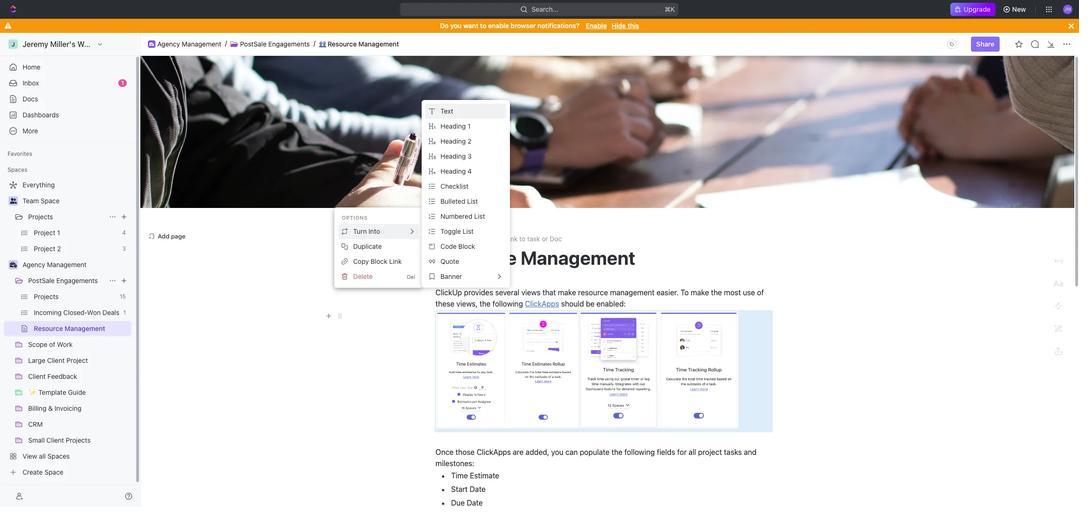 Task type: vqa. For each thing, say whether or not it's contained in the screenshot.
Add comment
yes



Task type: describe. For each thing, give the bounding box(es) containing it.
checklist
[[441, 182, 469, 190]]

time estimate
[[451, 472, 499, 480]]

several
[[495, 288, 520, 297]]

copy block link
[[353, 257, 402, 265]]

postsale for the leftmost postsale engagements link
[[28, 277, 55, 285]]

text
[[441, 107, 453, 115]]

to
[[681, 288, 689, 297]]

the inside once those clickapps are added, you can populate the following fields for all project tasks and milestones:
[[612, 448, 623, 456]]

do you want to enable browser notifications? enable hide this
[[440, 22, 639, 30]]

those
[[456, 448, 475, 456]]

estimate
[[470, 472, 499, 480]]

add comment
[[445, 235, 487, 243]]

docs link
[[4, 92, 132, 107]]

copy
[[353, 257, 369, 265]]

0 horizontal spatial the
[[480, 300, 491, 308]]

bulleted
[[441, 197, 465, 205]]

team space
[[23, 197, 60, 205]]

all
[[689, 448, 696, 456]]

heading for heading 1
[[441, 122, 466, 130]]

copy block link button
[[338, 254, 419, 269]]

tasks
[[724, 448, 742, 456]]

hide
[[612, 22, 626, 30]]

0 vertical spatial business time image
[[149, 42, 154, 46]]

home
[[23, 63, 41, 71]]

heading 2
[[441, 137, 472, 145]]

want
[[463, 22, 478, 30]]

link
[[389, 257, 402, 265]]

text button
[[426, 104, 506, 119]]

👥
[[319, 40, 326, 48]]

quote
[[441, 257, 459, 265]]

list for bulleted list
[[467, 197, 478, 205]]

agency for business time image to the top
[[157, 40, 180, 48]]

code block
[[441, 242, 475, 250]]

list for numbered list
[[474, 212, 485, 220]]

due date
[[451, 499, 483, 507]]

new button
[[999, 2, 1032, 17]]

delete
[[353, 272, 373, 280]]

numbered
[[441, 212, 472, 220]]

agency management for the agency management link associated with business time image in the tree
[[23, 261, 87, 269]]

populate
[[580, 448, 610, 456]]

added,
[[526, 448, 549, 456]]

quote button
[[426, 254, 506, 269]]

bulleted list button
[[426, 194, 506, 209]]

code
[[441, 242, 457, 250]]

4
[[468, 167, 472, 175]]

space
[[41, 197, 60, 205]]

agency management for the agency management link related to business time image to the top
[[157, 40, 221, 48]]

add for add comment
[[445, 235, 457, 243]]

views
[[522, 288, 541, 297]]

tree inside sidebar navigation
[[4, 178, 132, 480]]

team space link
[[23, 194, 130, 209]]

page
[[171, 232, 186, 240]]

new
[[1012, 5, 1026, 13]]

heading 1 button
[[426, 119, 506, 134]]

toggle list button
[[426, 224, 506, 239]]

user group image
[[10, 198, 17, 204]]

fields
[[657, 448, 675, 456]]

these
[[436, 300, 455, 308]]

list for toggle list
[[463, 227, 474, 235]]

team
[[23, 197, 39, 205]]

clickup
[[436, 288, 462, 297]]

agency management link for business time image to the top
[[157, 40, 221, 48]]

are
[[513, 448, 524, 456]]

clickup provides several views that make resource management easier. to make the most use of these views, the following
[[436, 288, 766, 308]]

can
[[566, 448, 578, 456]]

toggle
[[441, 227, 461, 235]]

clickapps link
[[525, 300, 559, 308]]

engagements inside tree
[[56, 277, 98, 285]]

time
[[451, 472, 468, 480]]

projects link
[[28, 209, 105, 224]]

search...
[[532, 5, 559, 13]]

views,
[[457, 300, 478, 308]]

0 vertical spatial the
[[711, 288, 722, 297]]

heading 1
[[441, 122, 471, 130]]

heading 3 button
[[426, 149, 506, 164]]

2
[[468, 137, 472, 145]]

easier.
[[657, 288, 679, 297]]

be
[[586, 300, 595, 308]]

1 inside sidebar navigation
[[121, 79, 124, 86]]

should
[[561, 300, 584, 308]]

add for add page
[[158, 232, 169, 240]]

block for copy
[[371, 257, 388, 265]]

clickapps should be enabled:
[[525, 300, 626, 308]]

turn into
[[353, 227, 380, 235]]

following inside once those clickapps are added, you can populate the following fields for all project tasks and milestones:
[[625, 448, 655, 456]]



Task type: locate. For each thing, give the bounding box(es) containing it.
1 horizontal spatial agency
[[157, 40, 180, 48]]

code block button
[[426, 239, 506, 254]]

1 vertical spatial postsale
[[28, 277, 55, 285]]

business time image inside tree
[[10, 262, 17, 268]]

1 horizontal spatial add
[[445, 235, 457, 243]]

0 vertical spatial resource
[[328, 40, 357, 48]]

1 vertical spatial business time image
[[10, 262, 17, 268]]

start date
[[451, 485, 486, 494]]

1 vertical spatial engagements
[[56, 277, 98, 285]]

resource management
[[435, 247, 636, 269]]

1 vertical spatial clickapps
[[477, 448, 511, 456]]

0 horizontal spatial block
[[371, 257, 388, 265]]

notifications?
[[538, 22, 580, 30]]

agency inside tree
[[23, 261, 45, 269]]

0 vertical spatial agency management
[[157, 40, 221, 48]]

tree
[[4, 178, 132, 480]]

favorites
[[8, 150, 32, 157]]

heading down heading 1
[[441, 137, 466, 145]]

1 horizontal spatial you
[[551, 448, 564, 456]]

following left fields on the right bottom of page
[[625, 448, 655, 456]]

banner
[[441, 272, 462, 280]]

heading 3
[[441, 152, 472, 160]]

heading inside 'button'
[[441, 167, 466, 175]]

1
[[121, 79, 124, 86], [468, 122, 471, 130]]

list
[[467, 197, 478, 205], [474, 212, 485, 220], [463, 227, 474, 235]]

2 vertical spatial list
[[463, 227, 474, 235]]

0 vertical spatial list
[[467, 197, 478, 205]]

you left can
[[551, 448, 564, 456]]

postsale
[[240, 40, 267, 48], [28, 277, 55, 285]]

dashboards link
[[4, 108, 132, 123]]

0 vertical spatial engagements
[[268, 40, 310, 48]]

business time image
[[149, 42, 154, 46], [10, 262, 17, 268]]

1 vertical spatial agency management link
[[23, 257, 130, 272]]

2 horizontal spatial the
[[711, 288, 722, 297]]

toggle list
[[441, 227, 474, 235]]

1 vertical spatial postsale engagements link
[[28, 273, 105, 288]]

agency management link
[[157, 40, 221, 48], [23, 257, 130, 272]]

to
[[480, 22, 486, 30]]

block down the 'duplicate' button on the left
[[371, 257, 388, 265]]

list down checklist 'button'
[[467, 197, 478, 205]]

0 horizontal spatial agency management
[[23, 261, 87, 269]]

heading 4 button
[[426, 164, 506, 179]]

banner button
[[426, 269, 506, 284]]

heading inside button
[[441, 122, 466, 130]]

management
[[182, 40, 221, 48], [359, 40, 399, 48], [521, 247, 636, 269], [47, 261, 87, 269]]

1 horizontal spatial 1
[[468, 122, 471, 130]]

0 vertical spatial following
[[493, 300, 523, 308]]

into
[[369, 227, 380, 235]]

0 vertical spatial postsale engagements link
[[240, 40, 310, 48]]

0 horizontal spatial you
[[450, 22, 462, 30]]

postsale engagements link
[[240, 40, 310, 48], [28, 273, 105, 288]]

most
[[724, 288, 741, 297]]

following down several
[[493, 300, 523, 308]]

0 vertical spatial postsale engagements
[[240, 40, 310, 48]]

3 heading from the top
[[441, 152, 466, 160]]

4 heading from the top
[[441, 167, 466, 175]]

upgrade link
[[951, 3, 995, 16]]

1 horizontal spatial postsale engagements link
[[240, 40, 310, 48]]

postsale engagements inside tree
[[28, 277, 98, 285]]

1 vertical spatial resource
[[435, 247, 517, 269]]

1 vertical spatial 1
[[468, 122, 471, 130]]

1 horizontal spatial following
[[625, 448, 655, 456]]

heading for heading 3
[[441, 152, 466, 160]]

provides
[[464, 288, 493, 297]]

the right populate
[[612, 448, 623, 456]]

that
[[543, 288, 556, 297]]

1 vertical spatial date
[[467, 499, 483, 507]]

0 vertical spatial postsale
[[240, 40, 267, 48]]

0 horizontal spatial business time image
[[10, 262, 17, 268]]

0 vertical spatial agency management link
[[157, 40, 221, 48]]

1 horizontal spatial block
[[458, 242, 475, 250]]

spaces
[[8, 166, 27, 173]]

home link
[[4, 60, 132, 75]]

the left the most
[[711, 288, 722, 297]]

0 vertical spatial block
[[458, 242, 475, 250]]

management
[[610, 288, 655, 297]]

tree containing team space
[[4, 178, 132, 480]]

0 vertical spatial you
[[450, 22, 462, 30]]

due
[[451, 499, 465, 507]]

date
[[470, 485, 486, 494], [467, 499, 483, 507]]

1 vertical spatial agency
[[23, 261, 45, 269]]

resource
[[578, 288, 608, 297]]

heading 4
[[441, 167, 472, 175]]

once those clickapps are added, you can populate the following fields for all project tasks and milestones:
[[436, 448, 759, 468]]

1 vertical spatial following
[[625, 448, 655, 456]]

clickapps inside once those clickapps are added, you can populate the following fields for all project tasks and milestones:
[[477, 448, 511, 456]]

0 horizontal spatial agency management link
[[23, 257, 130, 272]]

make right "to"
[[691, 288, 709, 297]]

0 horizontal spatial add
[[158, 232, 169, 240]]

clickapps down that
[[525, 300, 559, 308]]

postsale engagements for the leftmost postsale engagements link
[[28, 277, 98, 285]]

2 vertical spatial the
[[612, 448, 623, 456]]

following inside 'clickup provides several views that make resource management easier. to make the most use of these views, the following'
[[493, 300, 523, 308]]

1 vertical spatial list
[[474, 212, 485, 220]]

0 vertical spatial clickapps
[[525, 300, 559, 308]]

1 horizontal spatial agency management link
[[157, 40, 221, 48]]

inbox
[[23, 79, 39, 87]]

share
[[976, 40, 995, 48]]

👥 resource management
[[319, 40, 399, 48]]

0 horizontal spatial postsale
[[28, 277, 55, 285]]

0 horizontal spatial clickapps
[[477, 448, 511, 456]]

sidebar navigation
[[0, 33, 140, 507]]

postsale inside tree
[[28, 277, 55, 285]]

agency management inside tree
[[23, 261, 87, 269]]

make up should
[[558, 288, 576, 297]]

enable
[[586, 22, 607, 30]]

do
[[440, 22, 449, 30]]

clickapps
[[525, 300, 559, 308], [477, 448, 511, 456]]

this
[[628, 22, 639, 30]]

date down time estimate
[[470, 485, 486, 494]]

agency management
[[157, 40, 221, 48], [23, 261, 87, 269]]

0 horizontal spatial following
[[493, 300, 523, 308]]

postsale engagements for the top postsale engagements link
[[240, 40, 310, 48]]

1 horizontal spatial postsale engagements
[[240, 40, 310, 48]]

1 horizontal spatial engagements
[[268, 40, 310, 48]]

1 vertical spatial the
[[480, 300, 491, 308]]

heading for heading 4
[[441, 167, 466, 175]]

⌘k
[[665, 5, 675, 13]]

you right do
[[450, 22, 462, 30]]

postsale engagements
[[240, 40, 310, 48], [28, 277, 98, 285]]

1 horizontal spatial agency management
[[157, 40, 221, 48]]

heading for heading 2
[[441, 137, 466, 145]]

numbered list
[[441, 212, 485, 220]]

block inside button
[[371, 257, 388, 265]]

heading up checklist
[[441, 167, 466, 175]]

date down start date
[[467, 499, 483, 507]]

1 vertical spatial agency management
[[23, 261, 87, 269]]

once
[[436, 448, 454, 456]]

0 horizontal spatial resource
[[328, 40, 357, 48]]

0 vertical spatial date
[[470, 485, 486, 494]]

heading down heading 2 on the top left of the page
[[441, 152, 466, 160]]

block inside button
[[458, 242, 475, 250]]

1 horizontal spatial resource
[[435, 247, 517, 269]]

2 heading from the top
[[441, 137, 466, 145]]

heading up heading 2 on the top left of the page
[[441, 122, 466, 130]]

following
[[493, 300, 523, 308], [625, 448, 655, 456]]

options
[[342, 215, 368, 221]]

dashboards
[[23, 111, 59, 119]]

start
[[451, 485, 468, 494]]

numbered list button
[[426, 209, 506, 224]]

del
[[407, 274, 415, 280]]

milestones:
[[436, 459, 474, 468]]

0 vertical spatial agency
[[157, 40, 180, 48]]

0 horizontal spatial postsale engagements link
[[28, 273, 105, 288]]

duplicate button
[[338, 239, 419, 254]]

make
[[558, 288, 576, 297], [691, 288, 709, 297]]

0 horizontal spatial 1
[[121, 79, 124, 86]]

of
[[757, 288, 764, 297]]

1 vertical spatial you
[[551, 448, 564, 456]]

checklist button
[[426, 179, 506, 194]]

turn
[[353, 227, 367, 235]]

engagements
[[268, 40, 310, 48], [56, 277, 98, 285]]

2 make from the left
[[691, 288, 709, 297]]

bulleted list
[[441, 197, 478, 205]]

enable
[[488, 22, 509, 30]]

list down the "numbered list" button
[[463, 227, 474, 235]]

clickapps left are
[[477, 448, 511, 456]]

resource right the 👥
[[328, 40, 357, 48]]

date for start date
[[470, 485, 486, 494]]

you inside once those clickapps are added, you can populate the following fields for all project tasks and milestones:
[[551, 448, 564, 456]]

1 horizontal spatial postsale
[[240, 40, 267, 48]]

1 make from the left
[[558, 288, 576, 297]]

management inside tree
[[47, 261, 87, 269]]

browser
[[511, 22, 536, 30]]

1 horizontal spatial make
[[691, 288, 709, 297]]

comment
[[459, 235, 487, 243]]

1 heading from the top
[[441, 122, 466, 130]]

block for code
[[458, 242, 475, 250]]

block down toggle list button
[[458, 242, 475, 250]]

1 vertical spatial block
[[371, 257, 388, 265]]

1 inside button
[[468, 122, 471, 130]]

1 horizontal spatial business time image
[[149, 42, 154, 46]]

agency management link for business time image in the tree
[[23, 257, 130, 272]]

postsale for the top postsale engagements link
[[240, 40, 267, 48]]

agency
[[157, 40, 180, 48], [23, 261, 45, 269]]

0 horizontal spatial make
[[558, 288, 576, 297]]

heading
[[441, 122, 466, 130], [441, 137, 466, 145], [441, 152, 466, 160], [441, 167, 466, 175]]

date for due date
[[467, 499, 483, 507]]

for
[[677, 448, 687, 456]]

0 horizontal spatial agency
[[23, 261, 45, 269]]

1 horizontal spatial the
[[612, 448, 623, 456]]

list inside button
[[467, 197, 478, 205]]

1 vertical spatial postsale engagements
[[28, 277, 98, 285]]

1 horizontal spatial clickapps
[[525, 300, 559, 308]]

the
[[711, 288, 722, 297], [480, 300, 491, 308], [612, 448, 623, 456]]

favorites button
[[4, 148, 36, 160]]

list down bulleted list button
[[474, 212, 485, 220]]

docs
[[23, 95, 38, 103]]

duplicate
[[353, 242, 382, 250]]

3
[[468, 152, 472, 160]]

0 vertical spatial 1
[[121, 79, 124, 86]]

resource down comment
[[435, 247, 517, 269]]

0 horizontal spatial postsale engagements
[[28, 277, 98, 285]]

0 horizontal spatial engagements
[[56, 277, 98, 285]]

agency for business time image in the tree
[[23, 261, 45, 269]]

the down provides
[[480, 300, 491, 308]]



